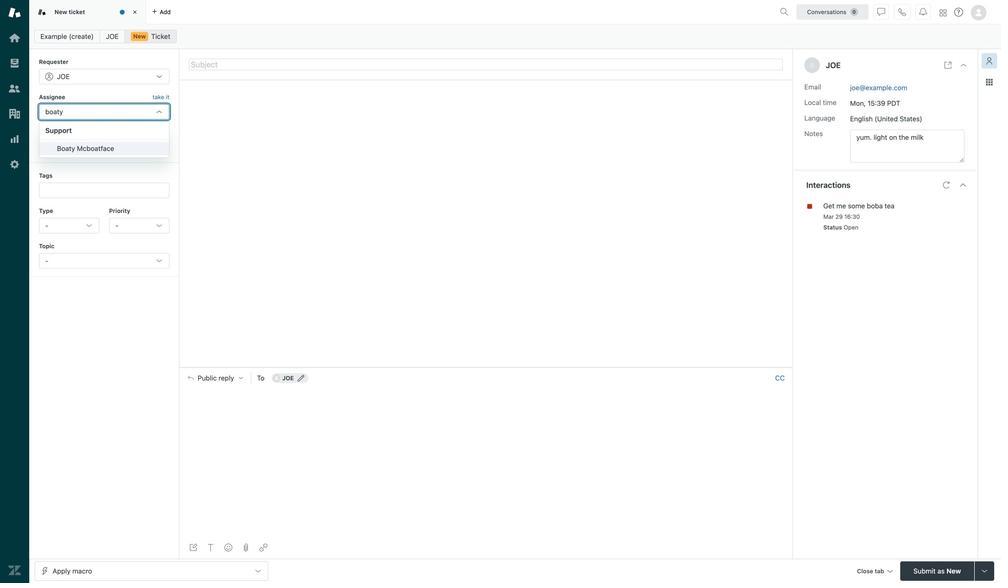 Task type: vqa. For each thing, say whether or not it's contained in the screenshot.
Apps "Image"
yes



Task type: describe. For each thing, give the bounding box(es) containing it.
view more details image
[[944, 61, 952, 69]]

add attachment image
[[242, 544, 250, 552]]

customers image
[[8, 82, 21, 95]]

tabs tab list
[[29, 0, 776, 24]]

close image
[[960, 61, 968, 69]]

draft mode image
[[189, 544, 197, 552]]

zendesk image
[[8, 565, 21, 578]]

secondary element
[[29, 27, 1001, 46]]

insert emojis image
[[225, 544, 232, 552]]

joe@example.com image
[[273, 375, 280, 382]]

get help image
[[954, 8, 963, 17]]



Task type: locate. For each thing, give the bounding box(es) containing it.
organizations image
[[8, 108, 21, 120]]

tab
[[29, 0, 146, 24]]

list box
[[39, 121, 169, 158]]

main element
[[0, 0, 29, 584]]

add link (cmd k) image
[[260, 544, 267, 552]]

minimize composer image
[[482, 364, 490, 372]]

Subject field
[[189, 59, 783, 70]]

edit user image
[[298, 375, 305, 382]]

close image
[[130, 7, 140, 17]]

reporting image
[[8, 133, 21, 146]]

apps image
[[986, 78, 993, 86]]

user image
[[810, 63, 814, 68]]

get started image
[[8, 32, 21, 44]]

views image
[[8, 57, 21, 70]]

Mar 29 16:30 text field
[[823, 214, 860, 220]]

format text image
[[207, 544, 215, 552]]

zendesk support image
[[8, 6, 21, 19]]

None text field
[[850, 130, 965, 163]]

admin image
[[8, 158, 21, 171]]

notifications image
[[919, 8, 927, 16]]

zendesk products image
[[940, 9, 947, 16]]

user image
[[809, 62, 815, 68]]

customer context image
[[986, 57, 993, 65]]

button displays agent's chat status as invisible. image
[[878, 8, 885, 16]]

None field
[[45, 108, 151, 116]]



